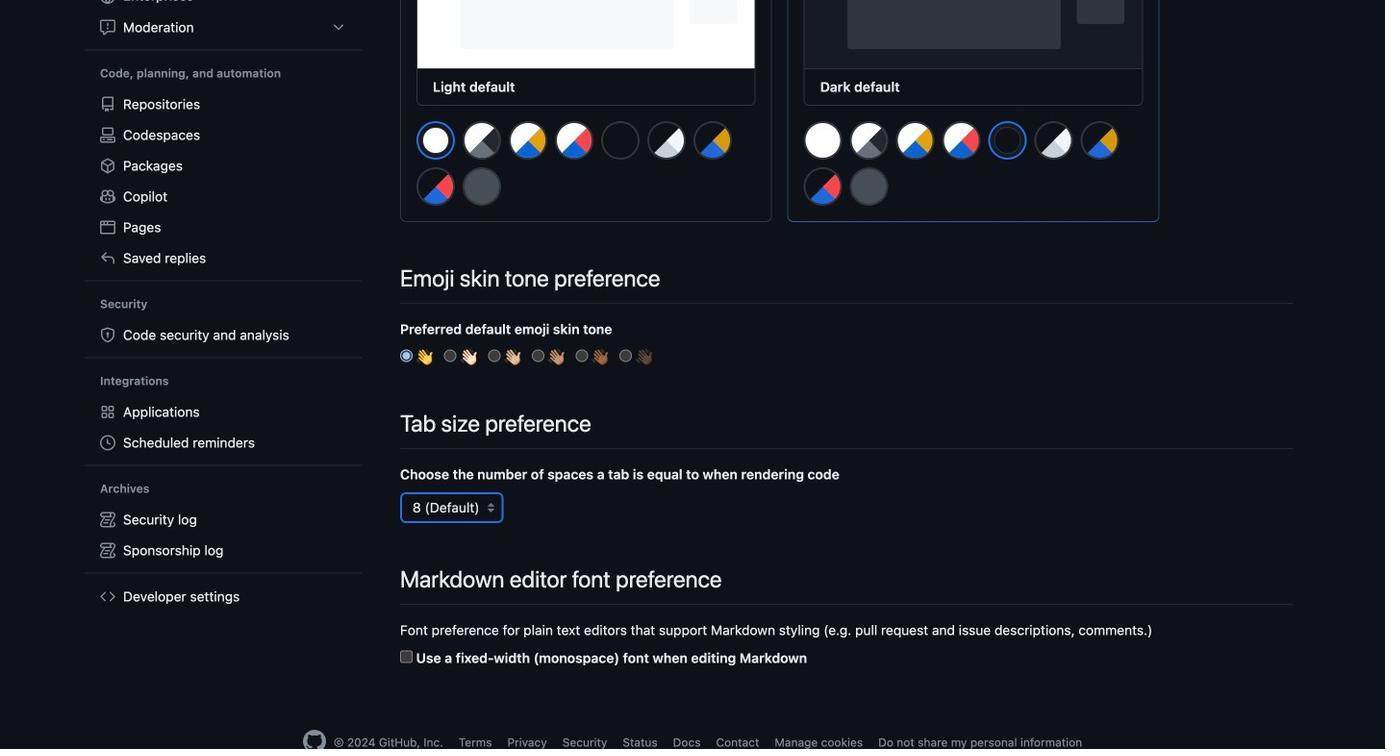 Task type: locate. For each thing, give the bounding box(es) containing it.
codespaces image
[[100, 128, 115, 143]]

2 log image from the top
[[100, 543, 115, 559]]

2 dark tritanopia image from the left
[[804, 168, 843, 206]]

dark tritanopia image inside night theme picker option group
[[804, 168, 843, 206]]

dark tritanopia image
[[417, 168, 455, 206], [804, 168, 843, 206]]

light tritanopia image
[[555, 121, 594, 160], [943, 121, 981, 160]]

light protanopia & deuteranopia image
[[509, 121, 548, 160]]

light high contrast image up dark dimmed icon
[[463, 121, 501, 160]]

1 dark tritanopia image from the left
[[417, 168, 455, 206]]

2 light high contrast image from the left
[[851, 121, 889, 160]]

dark tritanopia image down light default image
[[804, 168, 843, 206]]

2 light tritanopia image from the left
[[943, 121, 981, 160]]

homepage image
[[303, 731, 326, 750]]

1 vertical spatial log image
[[100, 543, 115, 559]]

1 horizontal spatial light high contrast image
[[851, 121, 889, 160]]

repo image
[[100, 97, 115, 112]]

dark protanopia & deuteranopia image right dark high contrast image
[[1081, 121, 1120, 160]]

option group
[[400, 348, 1294, 368]]

0 vertical spatial log image
[[100, 512, 115, 528]]

2 dark protanopia & deuteranopia image from the left
[[1081, 121, 1120, 160]]

0 horizontal spatial light tritanopia image
[[555, 121, 594, 160]]

0 horizontal spatial light high contrast image
[[463, 121, 501, 160]]

apps image
[[100, 405, 115, 420]]

1 horizontal spatial dark tritanopia image
[[804, 168, 843, 206]]

light tritanopia image for light protanopia & deuteranopia icon at the right of page
[[943, 121, 981, 160]]

dark tritanopia image inside day theme picker option group
[[417, 168, 455, 206]]

0 horizontal spatial dark tritanopia image
[[417, 168, 455, 206]]

package image
[[100, 158, 115, 174]]

1 horizontal spatial dark protanopia & deuteranopia image
[[1081, 121, 1120, 160]]

dark default image
[[996, 128, 1021, 153]]

light tritanopia image right light protanopia & deuteranopia image at the left top
[[555, 121, 594, 160]]

dark default image
[[602, 121, 640, 160]]

light tritanopia image inside night theme picker option group
[[943, 121, 981, 160]]

light default image
[[423, 128, 449, 153]]

night theme picker option group
[[803, 120, 1144, 214]]

dark protanopia & deuteranopia image for dark high contrast image
[[1081, 121, 1120, 160]]

log image up code icon
[[100, 543, 115, 559]]

1 horizontal spatial light tritanopia image
[[943, 121, 981, 160]]

light tritanopia image inside day theme picker option group
[[555, 121, 594, 160]]

log image
[[100, 512, 115, 528], [100, 543, 115, 559]]

light high contrast image for light protanopia & deuteranopia image at the left top
[[463, 121, 501, 160]]

dark protanopia & deuteranopia image
[[694, 121, 732, 160], [1081, 121, 1120, 160]]

None radio
[[488, 350, 501, 362], [532, 350, 545, 362], [620, 350, 633, 362], [488, 350, 501, 362], [532, 350, 545, 362], [620, 350, 633, 362]]

dark tritanopia image left dark dimmed icon
[[417, 168, 455, 206]]

light high contrast image
[[463, 121, 501, 160], [851, 121, 889, 160]]

list
[[92, 0, 354, 43], [92, 89, 354, 274], [92, 397, 354, 459], [92, 505, 354, 566]]

day theme picker option group
[[416, 120, 756, 214]]

dark dimmed image
[[463, 168, 501, 206]]

1 light tritanopia image from the left
[[555, 121, 594, 160]]

1 light high contrast image from the left
[[463, 121, 501, 160]]

light tritanopia image left dark default icon
[[943, 121, 981, 160]]

light high contrast image right light default image
[[851, 121, 889, 160]]

None radio
[[400, 350, 413, 362], [444, 350, 457, 362], [576, 350, 589, 362], [400, 350, 413, 362], [444, 350, 457, 362], [576, 350, 589, 362]]

dark high contrast image
[[1035, 121, 1074, 160]]

None checkbox
[[400, 651, 413, 664]]

0 horizontal spatial dark protanopia & deuteranopia image
[[694, 121, 732, 160]]

dark protanopia & deuteranopia image right dark high contrast icon
[[694, 121, 732, 160]]

dark protanopia & deuteranopia image for dark high contrast icon
[[694, 121, 732, 160]]

log image down clock image
[[100, 512, 115, 528]]

dark dimmed image
[[851, 168, 889, 206]]

copilot image
[[100, 189, 115, 205]]

1 dark protanopia & deuteranopia image from the left
[[694, 121, 732, 160]]



Task type: vqa. For each thing, say whether or not it's contained in the screenshot.
Triangle Down icon
no



Task type: describe. For each thing, give the bounding box(es) containing it.
clock image
[[100, 435, 115, 451]]

reply image
[[100, 251, 115, 266]]

dark high contrast image
[[648, 121, 686, 160]]

1 list from the top
[[92, 0, 354, 43]]

browser image
[[100, 220, 115, 235]]

4 list from the top
[[92, 505, 354, 566]]

shield lock image
[[100, 328, 115, 343]]

2 list from the top
[[92, 89, 354, 274]]

light tritanopia image for light protanopia & deuteranopia image at the left top
[[555, 121, 594, 160]]

dark tritanopia image for dark dimmed image
[[804, 168, 843, 206]]

light high contrast image for light protanopia & deuteranopia icon at the right of page
[[851, 121, 889, 160]]

code image
[[100, 589, 115, 605]]

dark tritanopia image for dark dimmed icon
[[417, 168, 455, 206]]

light default image
[[804, 121, 843, 160]]

1 log image from the top
[[100, 512, 115, 528]]

3 list from the top
[[92, 397, 354, 459]]

light protanopia & deuteranopia image
[[897, 121, 935, 160]]

globe image
[[100, 0, 115, 4]]



